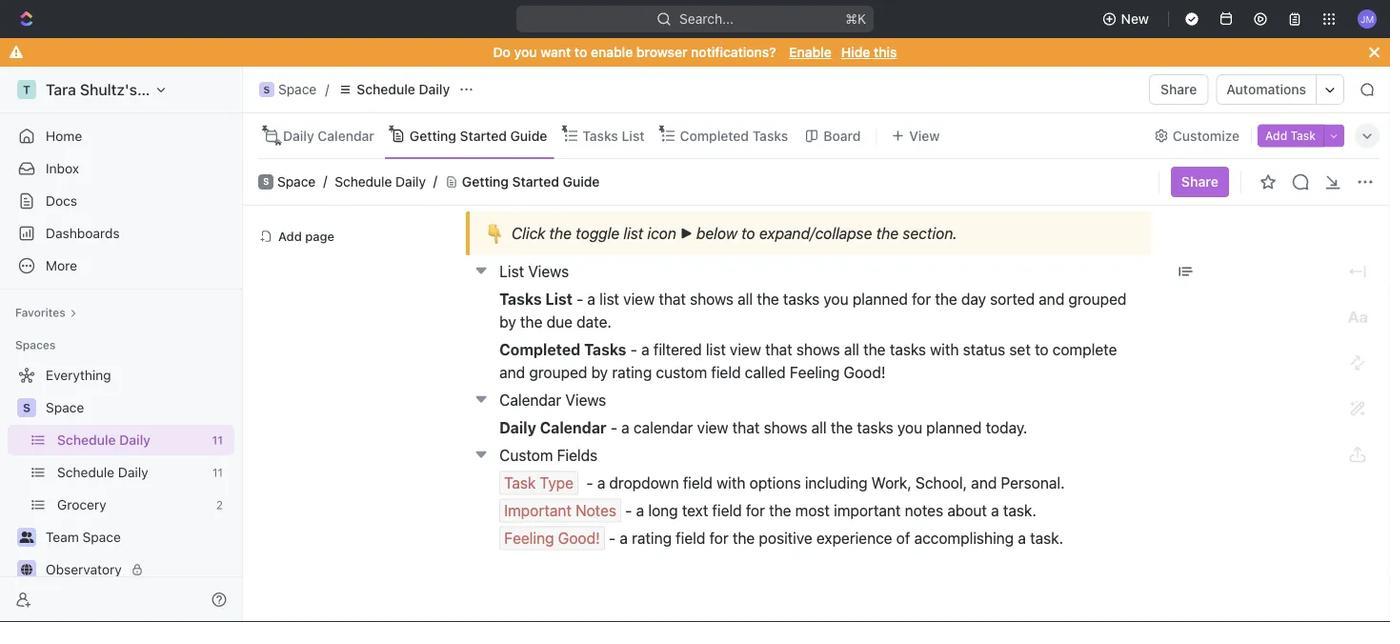 Task type: locate. For each thing, give the bounding box(es) containing it.
0 vertical spatial you
[[514, 44, 537, 60]]

grouped up complete
[[1069, 291, 1127, 309]]

set
[[1010, 341, 1031, 359]]

0 vertical spatial that
[[659, 291, 686, 309]]

completed down notifications?
[[680, 128, 749, 143]]

0 horizontal spatial tasks list
[[500, 291, 573, 309]]

inbox
[[46, 161, 79, 176]]

0 horizontal spatial list
[[600, 291, 619, 309]]

2 vertical spatial list
[[706, 341, 726, 359]]

grouped up the calendar views
[[529, 364, 587, 382]]

space left /
[[278, 81, 317, 97]]

completed tasks
[[680, 128, 788, 143], [500, 341, 627, 359]]

notes
[[905, 502, 944, 520]]

shows up "filtered" at the bottom of page
[[690, 291, 734, 309]]

want
[[541, 44, 571, 60]]

- left calendar at the bottom left of page
[[611, 419, 618, 437]]

2 vertical spatial list
[[545, 291, 573, 309]]

2 vertical spatial you
[[898, 419, 923, 437]]

tasks down date.
[[584, 341, 627, 359]]

1 vertical spatial with
[[717, 475, 746, 493]]

schedule daily down everything link
[[57, 432, 151, 448]]

0 horizontal spatial all
[[738, 291, 753, 309]]

view
[[910, 128, 940, 143]]

0 horizontal spatial for
[[710, 530, 729, 548]]

and for - a filtered list view that shows all the tasks with status set to complete and grouped by rating custom field called feeling good!
[[500, 364, 525, 382]]

space, , element left /
[[259, 82, 274, 97]]

list
[[624, 225, 644, 243], [600, 291, 619, 309], [706, 341, 726, 359]]

1 vertical spatial 11
[[212, 466, 223, 479]]

to right the below
[[742, 225, 755, 243]]

2 horizontal spatial and
[[1039, 291, 1065, 309]]

2 horizontal spatial you
[[898, 419, 923, 437]]

1 horizontal spatial guide
[[563, 174, 600, 190]]

a left "filtered" at the bottom of page
[[641, 341, 650, 359]]

field up text at the bottom of page
[[683, 475, 713, 493]]

calendar for daily calendar
[[318, 128, 374, 143]]

all down click the toggle list icon ▶︎ below to expand/collapse the section.
[[738, 291, 753, 309]]

s inside s space
[[263, 177, 269, 187]]

1 vertical spatial space, , element
[[17, 398, 36, 417]]

a inside - a list view that shows all the tasks you planned for the day sorted and grouped by the due date.
[[587, 291, 596, 309]]

for inside - a list view that shows all the tasks you planned for the day sorted and grouped by the due date.
[[912, 291, 931, 309]]

do you want to enable browser notifications? enable hide this
[[493, 44, 897, 60]]

custom fields
[[500, 447, 598, 465]]

all inside - a list view that shows all the tasks you planned for the day sorted and grouped by the due date.
[[738, 291, 753, 309]]

started up click
[[512, 174, 559, 190]]

1 horizontal spatial space, , element
[[259, 82, 274, 97]]

you right do
[[514, 44, 537, 60]]

browser
[[637, 44, 688, 60]]

space link
[[277, 174, 316, 190], [46, 393, 231, 423]]

guide left 'tasks list' link
[[510, 128, 547, 143]]

0 horizontal spatial with
[[717, 475, 746, 493]]

1 horizontal spatial all
[[812, 419, 827, 437]]

a
[[587, 291, 596, 309], [641, 341, 650, 359], [622, 419, 630, 437], [597, 475, 605, 493], [636, 502, 644, 520], [991, 502, 999, 520], [620, 530, 628, 548], [1018, 530, 1026, 548]]

that up "filtered" at the bottom of page
[[659, 291, 686, 309]]

feeling inside task type - a dropdown field with options including work, school, and personal. important notes - a long text field for the most important notes about a task. feeling good! - a rating field for the positive experience of accomplishing a task.
[[504, 530, 554, 548]]

0 horizontal spatial completed
[[500, 341, 581, 359]]

by for the
[[500, 313, 516, 332]]

0 vertical spatial list
[[622, 128, 645, 143]]

1 horizontal spatial planned
[[927, 419, 982, 437]]

getting
[[410, 128, 456, 143], [462, 174, 509, 190]]

1 horizontal spatial grouped
[[1069, 291, 1127, 309]]

a up date.
[[587, 291, 596, 309]]

by inside - a filtered list view that shows all the tasks with status set to complete and grouped by rating custom field called feeling good!
[[591, 364, 608, 382]]

2 vertical spatial and
[[971, 475, 997, 493]]

with left options
[[717, 475, 746, 493]]

0 vertical spatial all
[[738, 291, 753, 309]]

automations button
[[1217, 75, 1316, 104]]

shows down - a list view that shows all the tasks you planned for the day sorted and grouped by the due date.
[[797, 341, 840, 359]]

2 horizontal spatial that
[[765, 341, 793, 359]]

options
[[750, 475, 801, 493]]

feeling
[[790, 364, 840, 382], [504, 530, 554, 548]]

the left day
[[935, 291, 958, 309]]

1 vertical spatial all
[[844, 341, 860, 359]]

0 vertical spatial started
[[460, 128, 507, 143]]

with left status
[[930, 341, 959, 359]]

all down - a list view that shows all the tasks you planned for the day sorted and grouped by the due date.
[[844, 341, 860, 359]]

good!
[[844, 364, 886, 382], [558, 530, 600, 548]]

0 horizontal spatial space link
[[46, 393, 231, 423]]

to right want
[[575, 44, 587, 60]]

guide up toggle
[[563, 174, 600, 190]]

rating down the long
[[632, 530, 672, 548]]

by inside - a list view that shows all the tasks you planned for the day sorted and grouped by the due date.
[[500, 313, 516, 332]]

tree
[[8, 360, 234, 622]]

accomplishing
[[914, 530, 1014, 548]]

0 horizontal spatial getting
[[410, 128, 456, 143]]

add inside button
[[1266, 129, 1288, 142]]

view inside - a filtered list view that shows all the tasks with status set to complete and grouped by rating custom field called feeling good!
[[730, 341, 761, 359]]

share button
[[1149, 74, 1209, 105]]

0 horizontal spatial add
[[278, 229, 302, 243]]

task type - a dropdown field with options including work, school, and personal. important notes - a long text field for the most important notes about a task. feeling good! - a rating field for the positive experience of accomplishing a task.
[[504, 475, 1065, 548]]

2 horizontal spatial view
[[730, 341, 761, 359]]

the left due
[[520, 313, 543, 332]]

2 vertical spatial for
[[710, 530, 729, 548]]

calendar
[[318, 128, 374, 143], [500, 392, 562, 410], [540, 419, 607, 437]]

list up date.
[[600, 291, 619, 309]]

list up due
[[545, 291, 573, 309]]

0 horizontal spatial list
[[500, 263, 524, 281]]

view up called
[[730, 341, 761, 359]]

that inside - a list view that shows all the tasks you planned for the day sorted and grouped by the due date.
[[659, 291, 686, 309]]

tasks list down the list views at the top of page
[[500, 291, 573, 309]]

2 vertical spatial shows
[[764, 419, 808, 437]]

task
[[1291, 129, 1316, 142], [504, 475, 536, 493]]

-
[[577, 291, 583, 309], [631, 341, 637, 359], [611, 419, 618, 437], [586, 475, 593, 493], [625, 502, 632, 520], [609, 530, 616, 548]]

2 horizontal spatial all
[[844, 341, 860, 359]]

with inside task type - a dropdown field with options including work, school, and personal. important notes - a long text field for the most important notes about a task. feeling good! - a rating field for the positive experience of accomplishing a task.
[[717, 475, 746, 493]]

0 vertical spatial to
[[575, 44, 587, 60]]

0 vertical spatial completed tasks
[[680, 128, 788, 143]]

add left page
[[278, 229, 302, 243]]

all up including
[[812, 419, 827, 437]]

/
[[325, 81, 329, 97]]

0 horizontal spatial and
[[500, 364, 525, 382]]

you inside - a list view that shows all the tasks you planned for the day sorted and grouped by the due date.
[[824, 291, 849, 309]]

jm button
[[1352, 4, 1383, 34]]

the
[[549, 225, 572, 243], [876, 225, 899, 243], [757, 291, 779, 309], [935, 291, 958, 309], [520, 313, 543, 332], [864, 341, 886, 359], [831, 419, 853, 437], [769, 502, 792, 520], [733, 530, 755, 548]]

1 vertical spatial guide
[[563, 174, 600, 190]]

click
[[512, 225, 545, 243]]

for left positive
[[710, 530, 729, 548]]

calendar for daily calendar - a calendar view that shows all the tasks you planned today.
[[540, 419, 607, 437]]

grouped
[[1069, 291, 1127, 309], [529, 364, 587, 382]]

tasks down the list views at the top of page
[[500, 291, 542, 309]]

to
[[575, 44, 587, 60], [742, 225, 755, 243], [1035, 341, 1049, 359]]

- inside - a filtered list view that shows all the tasks with status set to complete and grouped by rating custom field called feeling good!
[[631, 341, 637, 359]]

good! down - a list view that shows all the tasks you planned for the day sorted and grouped by the due date.
[[844, 364, 886, 382]]

1 vertical spatial to
[[742, 225, 755, 243]]

1 vertical spatial space link
[[46, 393, 231, 423]]

0 vertical spatial view
[[623, 291, 655, 309]]

to inside - a filtered list view that shows all the tasks with status set to complete and grouped by rating custom field called feeling good!
[[1035, 341, 1049, 359]]

views up the fields on the bottom
[[566, 392, 606, 410]]

1 vertical spatial completed
[[500, 341, 581, 359]]

everything link
[[8, 360, 231, 391]]

completed tasks down due
[[500, 341, 627, 359]]

list right "filtered" at the bottom of page
[[706, 341, 726, 359]]

inbox link
[[8, 153, 234, 184]]

views for calendar views
[[566, 392, 606, 410]]

globe image
[[21, 564, 32, 576]]

and inside - a filtered list view that shows all the tasks with status set to complete and grouped by rating custom field called feeling good!
[[500, 364, 525, 382]]

team space
[[46, 529, 121, 545]]

space link down everything link
[[46, 393, 231, 423]]

1 vertical spatial good!
[[558, 530, 600, 548]]

to right the set at the bottom
[[1035, 341, 1049, 359]]

completed down due
[[500, 341, 581, 359]]

calendar up the fields on the bottom
[[540, 419, 607, 437]]

1 vertical spatial and
[[500, 364, 525, 382]]

0 vertical spatial with
[[930, 341, 959, 359]]

by left due
[[500, 313, 516, 332]]

0 vertical spatial planned
[[853, 291, 908, 309]]

dropdown menu image
[[1178, 263, 1195, 280]]

task down automations button
[[1291, 129, 1316, 142]]

rating inside - a filtered list view that shows all the tasks with status set to complete and grouped by rating custom field called feeling good!
[[612, 364, 652, 382]]

1 vertical spatial feeling
[[504, 530, 554, 548]]

space for s space
[[277, 174, 316, 190]]

0 vertical spatial tasks
[[783, 291, 820, 309]]

grouped inside - a list view that shows all the tasks you planned for the day sorted and grouped by the due date.
[[1069, 291, 1127, 309]]

view right calendar at the bottom left of page
[[697, 419, 729, 437]]

1 horizontal spatial completed
[[680, 128, 749, 143]]

type
[[540, 475, 574, 493]]

0 vertical spatial 11
[[212, 434, 223, 447]]

page
[[305, 229, 335, 243]]

for left day
[[912, 291, 931, 309]]

space link up add page
[[277, 174, 316, 190]]

views for list views
[[528, 263, 569, 281]]

tasks list down enable
[[583, 128, 645, 143]]

share up the customize button
[[1161, 81, 1197, 97]]

list for toggle
[[624, 225, 644, 243]]

tasks inside - a filtered list view that shows all the tasks with status set to complete and grouped by rating custom field called feeling good!
[[890, 341, 926, 359]]

and inside - a list view that shows all the tasks you planned for the day sorted and grouped by the due date.
[[1039, 291, 1065, 309]]

1 vertical spatial by
[[591, 364, 608, 382]]

for
[[912, 291, 931, 309], [746, 502, 765, 520], [710, 530, 729, 548]]

0 vertical spatial tasks list
[[583, 128, 645, 143]]

including
[[805, 475, 868, 493]]

tasks up 'work,'
[[857, 419, 894, 437]]

by down date.
[[591, 364, 608, 382]]

list inside - a list view that shows all the tasks you planned for the day sorted and grouped by the due date.
[[600, 291, 619, 309]]

field left called
[[711, 364, 741, 382]]

view button
[[885, 122, 947, 149]]

for down options
[[746, 502, 765, 520]]

list inside - a filtered list view that shows all the tasks with status set to complete and grouped by rating custom field called feeling good!
[[706, 341, 726, 359]]

all inside - a filtered list view that shows all the tasks with status set to complete and grouped by rating custom field called feeling good!
[[844, 341, 860, 359]]

0 vertical spatial task
[[1291, 129, 1316, 142]]

1 vertical spatial list
[[500, 263, 524, 281]]

schedule daily link
[[333, 78, 455, 101], [335, 174, 426, 190], [57, 425, 204, 456], [57, 457, 205, 488]]

docs
[[46, 193, 77, 209]]

rating
[[612, 364, 652, 382], [632, 530, 672, 548]]

1 horizontal spatial to
[[742, 225, 755, 243]]

add
[[1266, 129, 1288, 142], [278, 229, 302, 243]]

- left "filtered" at the bottom of page
[[631, 341, 637, 359]]

space, , element down the spaces
[[17, 398, 36, 417]]

2 vertical spatial view
[[697, 419, 729, 437]]

share down the customize button
[[1182, 174, 1219, 190]]

s space
[[263, 174, 316, 190]]

s for s space
[[263, 177, 269, 187]]

task down custom
[[504, 475, 536, 493]]

planned inside - a list view that shows all the tasks you planned for the day sorted and grouped by the due date.
[[853, 291, 908, 309]]

enable
[[789, 44, 832, 60]]

and up the calendar views
[[500, 364, 525, 382]]

all
[[738, 291, 753, 309], [844, 341, 860, 359], [812, 419, 827, 437]]

1 vertical spatial shows
[[797, 341, 840, 359]]

0 horizontal spatial grouped
[[529, 364, 587, 382]]

home link
[[8, 121, 234, 152]]

1 vertical spatial completed tasks
[[500, 341, 627, 359]]

s
[[264, 84, 270, 95], [263, 177, 269, 187], [23, 401, 31, 415]]

view
[[623, 291, 655, 309], [730, 341, 761, 359], [697, 419, 729, 437]]

shows inside - a list view that shows all the tasks you planned for the day sorted and grouped by the due date.
[[690, 291, 734, 309]]

tasks
[[583, 128, 618, 143], [753, 128, 788, 143], [500, 291, 542, 309], [584, 341, 627, 359]]

calendar down /
[[318, 128, 374, 143]]

1 vertical spatial share
[[1182, 174, 1219, 190]]

getting started guide up click
[[462, 174, 600, 190]]

0 horizontal spatial started
[[460, 128, 507, 143]]

with
[[930, 341, 959, 359], [717, 475, 746, 493]]

0 vertical spatial list
[[624, 225, 644, 243]]

you
[[514, 44, 537, 60], [824, 291, 849, 309], [898, 419, 923, 437]]

expand/collapse
[[759, 225, 872, 243]]

and right sorted on the top right of the page
[[1039, 291, 1065, 309]]

the up including
[[831, 419, 853, 437]]

that down called
[[733, 419, 760, 437]]

and inside task type - a dropdown field with options including work, school, and personal. important notes - a long text field for the most important notes about a task. feeling good! - a rating field for the positive experience of accomplishing a task.
[[971, 475, 997, 493]]

tree containing everything
[[8, 360, 234, 622]]

dropdown
[[609, 475, 679, 493]]

👇
[[483, 223, 500, 244]]

space up observatory
[[83, 529, 121, 545]]

0 horizontal spatial by
[[500, 313, 516, 332]]

favorites button
[[8, 301, 85, 324]]

that up called
[[765, 341, 793, 359]]

task inside task type - a dropdown field with options including work, school, and personal. important notes - a long text field for the most important notes about a task. feeling good! - a rating field for the positive experience of accomplishing a task.
[[504, 475, 536, 493]]

list
[[622, 128, 645, 143], [500, 263, 524, 281], [545, 291, 573, 309]]

space, , element
[[259, 82, 274, 97], [17, 398, 36, 417]]

planned down section.
[[853, 291, 908, 309]]

you up 'work,'
[[898, 419, 923, 437]]

task inside button
[[1291, 129, 1316, 142]]

positive
[[759, 530, 813, 548]]

dashboards link
[[8, 218, 234, 249]]

tasks list
[[583, 128, 645, 143], [500, 291, 573, 309]]

2 vertical spatial calendar
[[540, 419, 607, 437]]

- up notes
[[586, 475, 593, 493]]

add down automations button
[[1266, 129, 1288, 142]]

the left section.
[[876, 225, 899, 243]]

0 vertical spatial for
[[912, 291, 931, 309]]

0 vertical spatial grouped
[[1069, 291, 1127, 309]]

tasks left status
[[890, 341, 926, 359]]

0 vertical spatial by
[[500, 313, 516, 332]]

grouped inside - a filtered list view that shows all the tasks with status set to complete and grouped by rating custom field called feeling good!
[[529, 364, 587, 382]]

shows
[[690, 291, 734, 309], [797, 341, 840, 359], [764, 419, 808, 437]]

you up - a filtered list view that shows all the tasks with status set to complete and grouped by rating custom field called feeling good!
[[824, 291, 849, 309]]

1 horizontal spatial you
[[824, 291, 849, 309]]

view up "filtered" at the bottom of page
[[623, 291, 655, 309]]

0 vertical spatial rating
[[612, 364, 652, 382]]

0 vertical spatial feeling
[[790, 364, 840, 382]]

rating left custom
[[612, 364, 652, 382]]

getting started guide down do
[[410, 128, 547, 143]]

- up date.
[[577, 291, 583, 309]]

0 vertical spatial completed
[[680, 128, 749, 143]]

0 vertical spatial good!
[[844, 364, 886, 382]]

the down - a list view that shows all the tasks you planned for the day sorted and grouped by the due date.
[[864, 341, 886, 359]]

⌘k
[[846, 11, 866, 27]]

tasks
[[783, 291, 820, 309], [890, 341, 926, 359], [857, 419, 894, 437]]

1 vertical spatial list
[[600, 291, 619, 309]]

shows up options
[[764, 419, 808, 437]]

0 vertical spatial views
[[528, 263, 569, 281]]

1 vertical spatial you
[[824, 291, 849, 309]]

1 vertical spatial view
[[730, 341, 761, 359]]

s inside s space /
[[264, 84, 270, 95]]

0 horizontal spatial task
[[504, 475, 536, 493]]

1 vertical spatial calendar
[[500, 392, 562, 410]]

1 horizontal spatial add
[[1266, 129, 1288, 142]]

grouped for - a list view that shows all the tasks you planned for the day sorted and grouped by the due date.
[[1069, 291, 1127, 309]]

tasks up - a filtered list view that shows all the tasks with status set to complete and grouped by rating custom field called feeling good!
[[783, 291, 820, 309]]

list down enable
[[622, 128, 645, 143]]

share
[[1161, 81, 1197, 97], [1182, 174, 1219, 190]]

planned left today.
[[927, 419, 982, 437]]

1 horizontal spatial by
[[591, 364, 608, 382]]

0 vertical spatial add
[[1266, 129, 1288, 142]]

fields
[[557, 447, 598, 465]]

this
[[874, 44, 897, 60]]

spaces
[[15, 338, 56, 352]]

tree inside the sidebar navigation
[[8, 360, 234, 622]]

a left the long
[[636, 502, 644, 520]]

1 vertical spatial that
[[765, 341, 793, 359]]

space down daily calendar link
[[277, 174, 316, 190]]

good! down notes
[[558, 530, 600, 548]]

1 horizontal spatial completed tasks
[[680, 128, 788, 143]]

0 vertical spatial and
[[1039, 291, 1065, 309]]

1 horizontal spatial that
[[733, 419, 760, 437]]

grocery link
[[57, 490, 208, 520]]

2 horizontal spatial for
[[912, 291, 931, 309]]

started inside getting started guide link
[[460, 128, 507, 143]]

0 vertical spatial task.
[[1003, 502, 1037, 520]]

list down click
[[500, 263, 524, 281]]

section.
[[903, 225, 958, 243]]

schedule
[[357, 81, 415, 97], [335, 174, 392, 190], [57, 432, 116, 448], [57, 465, 114, 480]]

1 vertical spatial grouped
[[529, 364, 587, 382]]

s inside navigation
[[23, 401, 31, 415]]

2 vertical spatial s
[[23, 401, 31, 415]]



Task type: vqa. For each thing, say whether or not it's contained in the screenshot.
The Share to the top
yes



Task type: describe. For each thing, give the bounding box(es) containing it.
observatory
[[46, 562, 122, 578]]

0 horizontal spatial space, , element
[[17, 398, 36, 417]]

sidebar navigation
[[0, 67, 247, 622]]

a down dropdown
[[620, 530, 628, 548]]

list views
[[500, 263, 569, 281]]

team
[[46, 529, 79, 545]]

notes
[[576, 502, 617, 520]]

a left calendar at the bottom left of page
[[622, 419, 630, 437]]

the down options
[[769, 502, 792, 520]]

by for rating
[[591, 364, 608, 382]]

status
[[963, 341, 1006, 359]]

a down 'personal.' on the right of page
[[1018, 530, 1026, 548]]

jm
[[1361, 13, 1374, 24]]

school,
[[916, 475, 967, 493]]

filtered
[[654, 341, 702, 359]]

text
[[682, 502, 708, 520]]

grocery
[[57, 497, 106, 513]]

that inside - a filtered list view that shows all the tasks with status set to complete and grouped by rating custom field called feeling good!
[[765, 341, 793, 359]]

2 vertical spatial that
[[733, 419, 760, 437]]

1 vertical spatial tasks list
[[500, 291, 573, 309]]

tasks left 'board' link
[[753, 128, 788, 143]]

board link
[[820, 122, 861, 149]]

good! inside task type - a dropdown field with options including work, school, and personal. important notes - a long text field for the most important notes about a task. feeling good! - a rating field for the positive experience of accomplishing a task.
[[558, 530, 600, 548]]

date.
[[577, 313, 612, 332]]

space down everything
[[46, 400, 84, 416]]

customize
[[1173, 128, 1240, 143]]

workspace
[[141, 81, 220, 99]]

day
[[962, 291, 986, 309]]

most
[[796, 502, 830, 520]]

docs link
[[8, 186, 234, 216]]

with inside - a filtered list view that shows all the tasks with status set to complete and grouped by rating custom field called feeling good!
[[930, 341, 959, 359]]

important
[[834, 502, 901, 520]]

complete
[[1053, 341, 1117, 359]]

2
[[216, 498, 223, 512]]

- down dropdown
[[625, 502, 632, 520]]

2 vertical spatial tasks
[[857, 419, 894, 437]]

the down click the toggle list icon ▶︎ below to expand/collapse the section.
[[757, 291, 779, 309]]

search...
[[680, 11, 734, 27]]

tasks list link
[[579, 122, 645, 149]]

board
[[824, 128, 861, 143]]

of
[[897, 530, 910, 548]]

0 vertical spatial space, , element
[[259, 82, 274, 97]]

t
[[23, 83, 30, 96]]

schedule daily right /
[[357, 81, 450, 97]]

space for team space
[[83, 529, 121, 545]]

1 vertical spatial for
[[746, 502, 765, 520]]

add task button
[[1258, 124, 1324, 147]]

tara
[[46, 81, 76, 99]]

- inside - a list view that shows all the tasks you planned for the day sorted and grouped by the due date.
[[577, 291, 583, 309]]

field right text at the bottom of page
[[712, 502, 742, 520]]

hide
[[841, 44, 870, 60]]

0 vertical spatial getting
[[410, 128, 456, 143]]

1 horizontal spatial view
[[697, 419, 729, 437]]

enable
[[591, 44, 633, 60]]

1 horizontal spatial tasks list
[[583, 128, 645, 143]]

customize button
[[1148, 122, 1246, 149]]

a inside - a filtered list view that shows all the tasks with status set to complete and grouped by rating custom field called feeling good!
[[641, 341, 650, 359]]

1 horizontal spatial started
[[512, 174, 559, 190]]

the inside - a filtered list view that shows all the tasks with status set to complete and grouped by rating custom field called feeling good!
[[864, 341, 886, 359]]

feeling inside - a filtered list view that shows all the tasks with status set to complete and grouped by rating custom field called feeling good!
[[790, 364, 840, 382]]

toggle
[[576, 225, 620, 243]]

important
[[504, 502, 572, 520]]

today.
[[986, 419, 1028, 437]]

and for - a list view that shows all the tasks you planned for the day sorted and grouped by the due date.
[[1039, 291, 1065, 309]]

2 horizontal spatial list
[[622, 128, 645, 143]]

view inside - a list view that shows all the tasks you planned for the day sorted and grouped by the due date.
[[623, 291, 655, 309]]

view button
[[885, 113, 947, 158]]

a up notes
[[597, 475, 605, 493]]

0 vertical spatial getting started guide
[[410, 128, 547, 143]]

schedule daily up grocery
[[57, 465, 148, 480]]

1 vertical spatial getting started guide
[[462, 174, 600, 190]]

1 horizontal spatial space link
[[277, 174, 316, 190]]

custom
[[656, 364, 707, 382]]

s for s space /
[[264, 84, 270, 95]]

2 vertical spatial all
[[812, 419, 827, 437]]

icon
[[648, 225, 677, 243]]

add for add task
[[1266, 129, 1288, 142]]

0 vertical spatial guide
[[510, 128, 547, 143]]

dashboards
[[46, 225, 120, 241]]

add task
[[1266, 129, 1316, 142]]

1 horizontal spatial list
[[545, 291, 573, 309]]

team space link
[[46, 522, 231, 553]]

▶︎
[[681, 225, 692, 243]]

automations
[[1227, 81, 1307, 97]]

list for filtered
[[706, 341, 726, 359]]

long
[[648, 502, 678, 520]]

experience
[[817, 530, 893, 548]]

share inside button
[[1161, 81, 1197, 97]]

below
[[696, 225, 738, 243]]

s space /
[[264, 81, 329, 97]]

do
[[493, 44, 511, 60]]

personal.
[[1001, 475, 1065, 493]]

more button
[[8, 251, 234, 281]]

custom
[[500, 447, 553, 465]]

user group image
[[20, 532, 34, 543]]

due
[[547, 313, 573, 332]]

shows inside - a filtered list view that shows all the tasks with status set to complete and grouped by rating custom field called feeling good!
[[797, 341, 840, 359]]

2 11 from the top
[[212, 466, 223, 479]]

- a list view that shows all the tasks you planned for the day sorted and grouped by the due date.
[[500, 291, 1131, 332]]

field inside - a filtered list view that shows all the tasks with status set to complete and grouped by rating custom field called feeling good!
[[711, 364, 741, 382]]

field down text at the bottom of page
[[676, 530, 706, 548]]

new
[[1121, 11, 1149, 27]]

favorites
[[15, 306, 66, 319]]

the right click
[[549, 225, 572, 243]]

schedule daily down daily calendar
[[335, 174, 426, 190]]

called
[[745, 364, 786, 382]]

a right the about
[[991, 502, 999, 520]]

observatory link
[[46, 555, 231, 585]]

0 horizontal spatial completed tasks
[[500, 341, 627, 359]]

s for s
[[23, 401, 31, 415]]

tara shultz's workspace
[[46, 81, 220, 99]]

1 vertical spatial task.
[[1030, 530, 1064, 548]]

tasks inside - a list view that shows all the tasks you planned for the day sorted and grouped by the due date.
[[783, 291, 820, 309]]

- a filtered list view that shows all the tasks with status set to complete and grouped by rating custom field called feeling good!
[[500, 341, 1121, 382]]

notifications?
[[691, 44, 776, 60]]

rating inside task type - a dropdown field with options including work, school, and personal. important notes - a long text field for the most important notes about a task. feeling good! - a rating field for the positive experience of accomplishing a task.
[[632, 530, 672, 548]]

tara shultz's workspace, , element
[[17, 80, 36, 99]]

tasks down enable
[[583, 128, 618, 143]]

0 horizontal spatial you
[[514, 44, 537, 60]]

1 horizontal spatial getting
[[462, 174, 509, 190]]

home
[[46, 128, 82, 144]]

calendar
[[634, 419, 693, 437]]

completed tasks link
[[676, 122, 788, 149]]

0 horizontal spatial to
[[575, 44, 587, 60]]

daily calendar - a calendar view that shows all the tasks you planned today.
[[500, 419, 1028, 437]]

the left positive
[[733, 530, 755, 548]]

grouped for - a filtered list view that shows all the tasks with status set to complete and grouped by rating custom field called feeling good!
[[529, 364, 587, 382]]

daily calendar
[[283, 128, 374, 143]]

calendar views
[[500, 392, 606, 410]]

- down notes
[[609, 530, 616, 548]]

space for s space /
[[278, 81, 317, 97]]

1 11 from the top
[[212, 434, 223, 447]]

good! inside - a filtered list view that shows all the tasks with status set to complete and grouped by rating custom field called feeling good!
[[844, 364, 886, 382]]

work,
[[872, 475, 912, 493]]

add for add page
[[278, 229, 302, 243]]

more
[[46, 258, 77, 274]]

add page
[[278, 229, 335, 243]]

everything
[[46, 367, 111, 383]]

shultz's
[[80, 81, 137, 99]]



